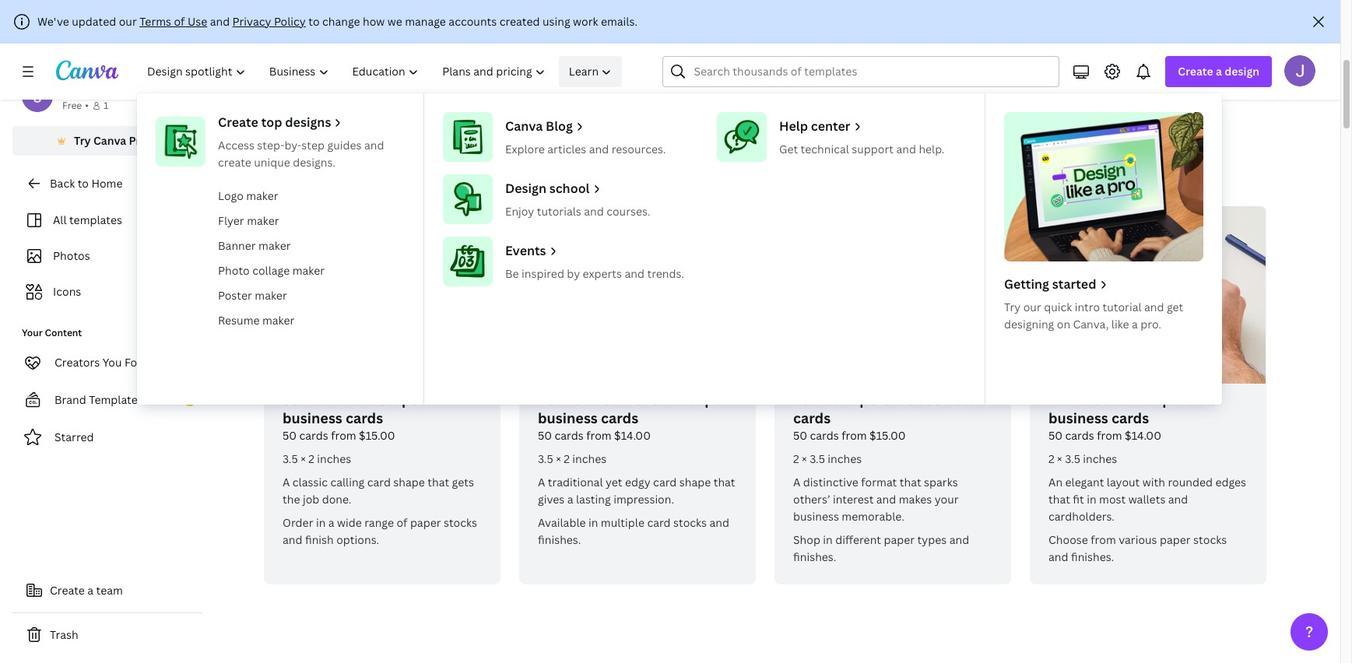 Task type: locate. For each thing, give the bounding box(es) containing it.
1 inches from the left
[[317, 452, 351, 466]]

1 standard from the left
[[283, 390, 346, 409]]

by inside learn menu
[[567, 266, 580, 281]]

that inside a distinctive format that sparks others' interest and makes your business memorable.
[[900, 475, 921, 490]]

of
[[174, 14, 185, 29], [397, 515, 407, 530]]

1 rounded from the left
[[538, 390, 600, 409]]

0 horizontal spatial rounded
[[538, 390, 600, 409]]

1 horizontal spatial of
[[397, 515, 407, 530]]

None search field
[[663, 56, 1060, 87]]

4 50 from the left
[[1049, 428, 1063, 443]]

paper left types
[[884, 532, 915, 547]]

a
[[283, 475, 290, 490], [538, 475, 545, 490], [793, 475, 801, 490]]

from down rounded corner portrait business cards "link"
[[1097, 428, 1122, 443]]

2 a from the left
[[538, 475, 545, 490]]

guarantee
[[1179, 34, 1232, 49]]

shape right edgy
[[679, 475, 711, 490]]

create for create a design
[[1178, 64, 1213, 79]]

a up others'
[[793, 475, 801, 490]]

1 vertical spatial shop
[[793, 532, 820, 547]]

1 corner from the left
[[603, 390, 648, 409]]

2 × from the left
[[556, 452, 561, 466]]

0 vertical spatial our
[[119, 14, 137, 29]]

stocks inside available in multiple card stocks and finishes.
[[673, 515, 707, 530]]

maker for banner maker
[[258, 238, 291, 253]]

standard
[[283, 390, 346, 409], [793, 390, 856, 409]]

a up gives
[[538, 475, 545, 490]]

1 horizontal spatial a
[[538, 475, 545, 490]]

0 horizontal spatial standard
[[283, 390, 346, 409]]

from down standard portrait business cards link at the right of page
[[842, 428, 867, 443]]

1 horizontal spatial $14.00
[[1125, 428, 1161, 443]]

3.5 up the elegant
[[1065, 452, 1080, 466]]

in
[[1087, 492, 1097, 507], [316, 515, 326, 530], [588, 515, 598, 530], [823, 532, 833, 547]]

try canva pro button
[[12, 126, 202, 156]]

elegant
[[1065, 475, 1104, 490]]

finishes. down available
[[538, 532, 581, 547]]

free •
[[62, 99, 89, 112]]

2 up traditional
[[564, 452, 570, 466]]

created
[[500, 14, 540, 29]]

× up an
[[1057, 452, 1062, 466]]

2 standard from the left
[[793, 390, 856, 409]]

memorable.
[[842, 509, 904, 524]]

2 portrait from the left
[[1162, 390, 1216, 409]]

back to home link
[[12, 168, 202, 199]]

4 inches from the left
[[1083, 452, 1117, 466]]

logo maker link
[[212, 184, 411, 209]]

unique
[[254, 155, 290, 170]]

a inside dropdown button
[[1216, 64, 1222, 79]]

learn menu
[[137, 93, 1222, 405]]

1 horizontal spatial by
[[801, 135, 833, 169]]

try our quick intro tutorial and get designing on canva, like a pro.
[[1004, 300, 1184, 332]]

starred link
[[12, 422, 202, 453]]

edgy
[[625, 475, 651, 490]]

create inside learn menu
[[218, 114, 258, 131]]

0 horizontal spatial landscape
[[349, 390, 419, 409]]

1 vertical spatial create
[[218, 155, 251, 170]]

× for rounded corner portrait business cards
[[1057, 452, 1062, 466]]

card inside a traditional yet edgy card shape that gives a lasting impression.
[[653, 475, 677, 490]]

3.5 × 2 inches
[[283, 452, 351, 466], [538, 452, 607, 466]]

2 $14.00 from the left
[[1125, 428, 1161, 443]]

standard inside standard portrait business cards 50 cards from $15.00
[[793, 390, 856, 409]]

in inside shop in different paper types and finishes.
[[823, 532, 833, 547]]

that inside a classic calling card shape that gets the job done.
[[428, 475, 449, 490]]

and inside access step-by-step guides and create unique designs.
[[364, 138, 384, 153]]

top
[[261, 114, 282, 131]]

top level navigation element
[[137, 56, 1222, 405]]

distinctive
[[803, 475, 859, 490]]

4 × from the left
[[1057, 452, 1062, 466]]

rounded inside rounded corner landscape business cards 50 cards from $14.00
[[538, 390, 600, 409]]

standard for standard portrait business cards
[[793, 390, 856, 409]]

1 horizontal spatial stocks
[[673, 515, 707, 530]]

inches up calling
[[317, 452, 351, 466]]

getting
[[1004, 276, 1049, 293]]

2 vertical spatial to
[[78, 176, 89, 191]]

2 horizontal spatial to
[[328, 34, 340, 49]]

try inside button
[[74, 133, 91, 148]]

and inside order in a wide range of paper stocks and finish options.
[[283, 532, 302, 547]]

0 horizontal spatial finishes.
[[538, 532, 581, 547]]

maker up banner maker
[[247, 213, 279, 228]]

maker up flyer maker
[[246, 188, 278, 203]]

create down guarantee
[[1178, 64, 1213, 79]]

2 × 3.5 inches up the elegant
[[1049, 452, 1117, 466]]

that inside an elegant layout with rounded edges that fit in most wallets and cardholders.
[[1049, 492, 1070, 507]]

1 horizontal spatial to
[[308, 14, 320, 29]]

easy to create and customize
[[301, 34, 455, 49]]

finishes.
[[538, 532, 581, 547], [793, 550, 836, 564], [1071, 550, 1114, 564]]

1 a from the left
[[283, 475, 290, 490]]

1 2 from the left
[[308, 452, 314, 466]]

intro
[[1075, 300, 1100, 314]]

1 horizontal spatial $15.00
[[870, 428, 906, 443]]

available in multiple card stocks and finishes.
[[538, 515, 729, 547]]

shape down center
[[838, 135, 912, 169]]

in left different
[[823, 532, 833, 547]]

3.5 up traditional
[[538, 452, 553, 466]]

$14.00 down rounded corner portrait business cards "link"
[[1125, 428, 1161, 443]]

0 vertical spatial create
[[1178, 64, 1213, 79]]

3.5 × 2 inches up traditional
[[538, 452, 607, 466]]

a inside a traditional yet edgy card shape that gives a lasting impression.
[[538, 475, 545, 490]]

create up access
[[218, 114, 258, 131]]

customer happiness guarantee
[[1067, 34, 1232, 49]]

canva left "pro"
[[93, 133, 126, 148]]

a down traditional
[[567, 492, 573, 507]]

shop down others'
[[793, 532, 820, 547]]

finishes. for standard portrait business cards
[[793, 550, 836, 564]]

to up easy
[[308, 14, 320, 29]]

1 horizontal spatial rounded
[[1049, 390, 1110, 409]]

0 horizontal spatial shop
[[544, 135, 608, 169]]

our up designing
[[1023, 300, 1041, 314]]

jacob simon image
[[1284, 55, 1316, 86]]

be
[[505, 266, 519, 281]]

4 2 from the left
[[1049, 452, 1055, 466]]

2 landscape from the left
[[652, 390, 722, 409]]

rounded for rounded corner portrait business cards
[[1049, 390, 1110, 409]]

create inside button
[[50, 583, 85, 598]]

stocks down impression.
[[673, 515, 707, 530]]

rounded inside 'rounded corner portrait business cards 50 cards from $14.00'
[[1049, 390, 1110, 409]]

2 horizontal spatial create
[[1178, 64, 1213, 79]]

starred
[[54, 430, 94, 444]]

create a design
[[1178, 64, 1260, 79]]

to for back to home
[[78, 176, 89, 191]]

2 vertical spatial create
[[50, 583, 85, 598]]

2 3.5 × 2 inches from the left
[[538, 452, 607, 466]]

1 horizontal spatial 3.5 × 2 inches
[[538, 452, 607, 466]]

2 up others'
[[793, 452, 799, 466]]

templates
[[69, 213, 122, 227]]

× up traditional
[[556, 452, 561, 466]]

landscape
[[349, 390, 419, 409], [652, 390, 722, 409]]

shop down blog
[[544, 135, 608, 169]]

policy
[[274, 14, 306, 29]]

try up designing
[[1004, 300, 1021, 314]]

2 up classic
[[308, 452, 314, 466]]

maker down banner maker link at top
[[292, 263, 325, 278]]

resume
[[218, 313, 260, 328]]

create left team
[[50, 583, 85, 598]]

× for standard landscape business cards
[[301, 452, 306, 466]]

canva up explore
[[505, 118, 543, 135]]

1 horizontal spatial shop
[[793, 532, 820, 547]]

$15.00 inside standard landscape business cards 50 cards from $15.00
[[359, 428, 395, 443]]

0 vertical spatial try
[[74, 133, 91, 148]]

50 up classic
[[283, 428, 297, 443]]

1 3.5 × 2 inches from the left
[[283, 452, 351, 466]]

experts
[[583, 266, 622, 281]]

a
[[1216, 64, 1222, 79], [1132, 317, 1138, 332], [567, 492, 573, 507], [328, 515, 334, 530], [87, 583, 93, 598]]

50 inside standard portrait business cards 50 cards from $15.00
[[793, 428, 807, 443]]

and inside shop in different paper types and finishes.
[[949, 532, 969, 547]]

maker for logo maker
[[246, 188, 278, 203]]

maker down 'poster maker'
[[262, 313, 295, 328]]

1 horizontal spatial corner
[[1114, 390, 1159, 409]]

from inside standard landscape business cards 50 cards from $15.00
[[331, 428, 356, 443]]

2 horizontal spatial stocks
[[1193, 532, 1227, 547]]

easy
[[301, 34, 326, 49]]

traditional
[[548, 475, 603, 490]]

to right back
[[78, 176, 89, 191]]

1 horizontal spatial portrait
[[1162, 390, 1216, 409]]

and inside try our quick intro tutorial and get designing on canva, like a pro.
[[1144, 300, 1164, 314]]

1 2 × 3.5 inches from the left
[[793, 452, 862, 466]]

a inside try our quick intro tutorial and get designing on canva, like a pro.
[[1132, 317, 1138, 332]]

and inside available in multiple card stocks and finishes.
[[710, 515, 729, 530]]

1 vertical spatial by
[[567, 266, 580, 281]]

inches up traditional
[[572, 452, 607, 466]]

an elegant layout with rounded edges that fit in most wallets and cardholders.
[[1049, 475, 1246, 524]]

0 horizontal spatial to
[[78, 176, 89, 191]]

portrait inside 'rounded corner portrait business cards 50 cards from $14.00'
[[1162, 390, 1216, 409]]

finishes. inside choose from various paper stocks and finishes.
[[1071, 550, 1114, 564]]

1 horizontal spatial create
[[218, 114, 258, 131]]

0 horizontal spatial stocks
[[444, 515, 477, 530]]

0 horizontal spatial corner
[[603, 390, 648, 409]]

back
[[50, 176, 75, 191]]

3 a from the left
[[793, 475, 801, 490]]

1 50 from the left
[[283, 428, 297, 443]]

types
[[917, 532, 947, 547]]

2 inches from the left
[[572, 452, 607, 466]]

create down access
[[218, 155, 251, 170]]

2 $15.00 from the left
[[870, 428, 906, 443]]

0 horizontal spatial a
[[283, 475, 290, 490]]

1 vertical spatial to
[[328, 34, 340, 49]]

$15.00 inside standard portrait business cards 50 cards from $15.00
[[870, 428, 906, 443]]

from inside choose from various paper stocks and finishes.
[[1091, 532, 1116, 547]]

business inside a distinctive format that sparks others' interest and makes your business memorable.
[[793, 509, 839, 524]]

try down •
[[74, 133, 91, 148]]

1 horizontal spatial landscape
[[652, 390, 722, 409]]

create inside dropdown button
[[1178, 64, 1213, 79]]

landscape inside rounded corner landscape business cards 50 cards from $14.00
[[652, 390, 722, 409]]

50 up distinctive
[[793, 428, 807, 443]]

maker down collage
[[255, 288, 287, 303]]

a left wide
[[328, 515, 334, 530]]

$14.00 for landscape
[[614, 428, 651, 443]]

0 horizontal spatial by
[[567, 266, 580, 281]]

1 horizontal spatial our
[[1023, 300, 1041, 314]]

flyer maker link
[[212, 209, 411, 234]]

eco-
[[557, 34, 580, 49]]

2 50 from the left
[[538, 428, 552, 443]]

0 vertical spatial create
[[342, 34, 376, 49]]

stocks inside choose from various paper stocks and finishes.
[[1193, 532, 1227, 547]]

0 horizontal spatial canva
[[93, 133, 126, 148]]

2 up an
[[1049, 452, 1055, 466]]

create a design button
[[1166, 56, 1272, 87]]

to right easy
[[328, 34, 340, 49]]

50 up an
[[1049, 428, 1063, 443]]

$14.00 inside 'rounded corner portrait business cards 50 cards from $14.00'
[[1125, 428, 1161, 443]]

2 horizontal spatial shape
[[838, 135, 912, 169]]

1 $15.00 from the left
[[359, 428, 395, 443]]

in up finish
[[316, 515, 326, 530]]

1 horizontal spatial canva
[[505, 118, 543, 135]]

2 × 3.5 inches for cards
[[1049, 452, 1117, 466]]

corner
[[603, 390, 648, 409], [1114, 390, 1159, 409]]

shop for shop in different paper types and finishes.
[[793, 532, 820, 547]]

0 horizontal spatial paper
[[410, 515, 441, 530]]

try inside try our quick intro tutorial and get designing on canva, like a pro.
[[1004, 300, 1021, 314]]

2 × 3.5 inches up distinctive
[[793, 452, 862, 466]]

canva inside learn menu
[[505, 118, 543, 135]]

a right like
[[1132, 317, 1138, 332]]

stocks down gets
[[444, 515, 477, 530]]

2 horizontal spatial finishes.
[[1071, 550, 1114, 564]]

shape up range
[[393, 475, 425, 490]]

1 horizontal spatial paper
[[884, 532, 915, 547]]

portrait inside standard portrait business cards 50 cards from $15.00
[[860, 390, 913, 409]]

a left design
[[1216, 64, 1222, 79]]

paper for business
[[1160, 532, 1191, 547]]

inches up distinctive
[[828, 452, 862, 466]]

in down lasting
[[588, 515, 598, 530]]

team
[[96, 583, 123, 598]]

2 rounded from the left
[[1049, 390, 1110, 409]]

× up classic
[[301, 452, 306, 466]]

create a team
[[50, 583, 123, 598]]

0 horizontal spatial 3.5 × 2 inches
[[283, 452, 351, 466]]

edges
[[1215, 475, 1246, 490]]

3 × from the left
[[802, 452, 807, 466]]

templates
[[89, 392, 143, 407]]

in inside available in multiple card stocks and finishes.
[[588, 515, 598, 530]]

1 horizontal spatial shape
[[679, 475, 711, 490]]

inches up the elegant
[[1083, 452, 1117, 466]]

resume maker link
[[212, 308, 411, 333]]

50 up traditional
[[538, 428, 552, 443]]

our left terms
[[119, 14, 137, 29]]

2 horizontal spatial paper
[[1160, 532, 1191, 547]]

in for rounded corner landscape business cards
[[588, 515, 598, 530]]

1 $14.00 from the left
[[614, 428, 651, 443]]

1 × from the left
[[301, 452, 306, 466]]

standard for standard landscape business cards
[[283, 390, 346, 409]]

1 vertical spatial try
[[1004, 300, 1021, 314]]

0 horizontal spatial create
[[218, 155, 251, 170]]

finishes. inside available in multiple card stocks and finishes.
[[538, 532, 581, 547]]

free
[[62, 99, 82, 112]]

a up the
[[283, 475, 290, 490]]

stocks down rounded
[[1193, 532, 1227, 547]]

customize
[[401, 34, 455, 49]]

from up calling
[[331, 428, 356, 443]]

stocks for rounded corner portrait business cards
[[1193, 532, 1227, 547]]

1 portrait from the left
[[860, 390, 913, 409]]

paper right various
[[1160, 532, 1191, 547]]

privacy
[[232, 14, 271, 29]]

a left team
[[87, 583, 93, 598]]

$15.00 down standard portrait business cards link at the right of page
[[870, 428, 906, 443]]

1 horizontal spatial 2 × 3.5 inches
[[1049, 452, 1117, 466]]

0 horizontal spatial $14.00
[[614, 428, 651, 443]]

card inside a classic calling card shape that gets the job done.
[[367, 475, 391, 490]]

maker up 'photo collage maker'
[[258, 238, 291, 253]]

finishes. down different
[[793, 550, 836, 564]]

pro.
[[1141, 317, 1161, 332]]

card up impression.
[[653, 475, 677, 490]]

paper inside shop in different paper types and finishes.
[[884, 532, 915, 547]]

finishes. down choose
[[1071, 550, 1114, 564]]

canva
[[505, 118, 543, 135], [93, 133, 126, 148]]

0 horizontal spatial portrait
[[860, 390, 913, 409]]

1 horizontal spatial create
[[342, 34, 376, 49]]

2 2 × 3.5 inches from the left
[[1049, 452, 1117, 466]]

business inside standard portrait business cards 50 cards from $15.00
[[916, 390, 976, 409]]

standard landscape business cards 50 cards from $15.00
[[283, 390, 419, 443]]

2 3.5 from the left
[[538, 452, 553, 466]]

by left the experts
[[567, 266, 580, 281]]

2 corner from the left
[[1114, 390, 1159, 409]]

0 vertical spatial by
[[801, 135, 833, 169]]

card inside available in multiple card stocks and finishes.
[[647, 515, 671, 530]]

3 inches from the left
[[828, 452, 862, 466]]

maker for flyer maker
[[247, 213, 279, 228]]

a for standard portrait business cards
[[793, 475, 801, 490]]

1 vertical spatial of
[[397, 515, 407, 530]]

emails.
[[601, 14, 638, 29]]

3 50 from the left
[[793, 428, 807, 443]]

shape
[[838, 135, 912, 169], [393, 475, 425, 490], [679, 475, 711, 490]]

$15.00 down 'standard landscape business cards' link
[[359, 428, 395, 443]]

canva inside button
[[93, 133, 126, 148]]

3.5 × 2 inches up classic
[[283, 452, 351, 466]]

content
[[45, 326, 82, 339]]

banner
[[218, 238, 256, 253]]

0 horizontal spatial $15.00
[[359, 428, 395, 443]]

help
[[779, 118, 808, 135]]

we've updated our terms of use and privacy policy to change how we manage accounts created using work emails.
[[37, 14, 638, 29]]

a inside a distinctive format that sparks others' interest and makes your business memorable.
[[793, 475, 801, 490]]

× up distinctive
[[802, 452, 807, 466]]

card right calling
[[367, 475, 391, 490]]

create down how
[[342, 34, 376, 49]]

from
[[331, 428, 356, 443], [586, 428, 612, 443], [842, 428, 867, 443], [1097, 428, 1122, 443], [1091, 532, 1116, 547]]

back to home
[[50, 176, 123, 191]]

0 horizontal spatial try
[[74, 133, 91, 148]]

in for standard portrait business cards
[[823, 532, 833, 547]]

3.5 up classic
[[283, 452, 298, 466]]

a for standard landscape business cards
[[283, 475, 290, 490]]

paper right range
[[410, 515, 441, 530]]

by down help center
[[801, 135, 833, 169]]

trends.
[[647, 266, 684, 281]]

try for try our quick intro tutorial and get designing on canva, like a pro.
[[1004, 300, 1021, 314]]

rounded
[[538, 390, 600, 409], [1049, 390, 1110, 409]]

0 horizontal spatial 2 × 3.5 inches
[[793, 452, 862, 466]]

in inside order in a wide range of paper stocks and finish options.
[[316, 515, 326, 530]]

portrait
[[860, 390, 913, 409], [1162, 390, 1216, 409]]

from down rounded corner landscape business cards link
[[586, 428, 612, 443]]

standard landscape business cards link
[[283, 390, 482, 427]]

corner for portrait
[[1114, 390, 1159, 409]]

1 horizontal spatial standard
[[793, 390, 856, 409]]

help.
[[919, 142, 945, 156]]

1 horizontal spatial try
[[1004, 300, 1021, 314]]

shop inside shop in different paper types and finishes.
[[793, 532, 820, 547]]

1 horizontal spatial finishes.
[[793, 550, 836, 564]]

to for easy to create and customize
[[328, 34, 340, 49]]

standard inside standard landscape business cards 50 cards from $15.00
[[283, 390, 346, 409]]

50 inside rounded corner landscape business cards 50 cards from $14.00
[[538, 428, 552, 443]]

fast
[[812, 34, 834, 49]]

learn
[[569, 64, 599, 79]]

pro
[[129, 133, 147, 148]]

that inside a traditional yet edgy card shape that gives a lasting impression.
[[714, 475, 735, 490]]

and inside choose from various paper stocks and finishes.
[[1049, 550, 1068, 564]]

and inside a distinctive format that sparks others' interest and makes your business memorable.
[[876, 492, 896, 507]]

corner inside 'rounded corner portrait business cards 50 cards from $14.00'
[[1114, 390, 1159, 409]]

2 × 3.5 inches for 50
[[793, 452, 862, 466]]

1 vertical spatial our
[[1023, 300, 1041, 314]]

of left use
[[174, 14, 185, 29]]

in right fit
[[1087, 492, 1097, 507]]

1 vertical spatial create
[[218, 114, 258, 131]]

Search search field
[[694, 57, 1050, 86]]

$14.00 inside rounded corner landscape business cards 50 cards from $14.00
[[614, 428, 651, 443]]

from down cardholders.
[[1091, 532, 1116, 547]]

design
[[505, 180, 546, 197]]

tutorials
[[537, 204, 581, 219]]

poster maker link
[[212, 283, 411, 308]]

1 landscape from the left
[[349, 390, 419, 409]]

2 horizontal spatial a
[[793, 475, 801, 490]]

use
[[188, 14, 207, 29]]

options.
[[336, 532, 379, 547]]

finishes. inside shop in different paper types and finishes.
[[793, 550, 836, 564]]

inches for rounded corner landscape business cards
[[572, 452, 607, 466]]

0 vertical spatial of
[[174, 14, 185, 29]]

0 vertical spatial to
[[308, 14, 320, 29]]

paper inside choose from various paper stocks and finishes.
[[1160, 532, 1191, 547]]

0 vertical spatial shop
[[544, 135, 608, 169]]

3.5 × 2 inches for cards
[[538, 452, 607, 466]]

different
[[835, 532, 881, 547]]

0 horizontal spatial create
[[50, 583, 85, 598]]

3.5 up distinctive
[[810, 452, 825, 466]]

shape inside a classic calling card shape that gets the job done.
[[393, 475, 425, 490]]

courses.
[[607, 204, 650, 219]]

50 inside 'rounded corner portrait business cards 50 cards from $14.00'
[[1049, 428, 1063, 443]]

corner inside rounded corner landscape business cards 50 cards from $14.00
[[603, 390, 648, 409]]

$14.00 down rounded corner landscape business cards link
[[614, 428, 651, 443]]

a inside a classic calling card shape that gets the job done.
[[283, 475, 290, 490]]

0 horizontal spatial shape
[[393, 475, 425, 490]]

1 3.5 from the left
[[283, 452, 298, 466]]

a for rounded corner landscape business cards
[[538, 475, 545, 490]]

card down impression.
[[647, 515, 671, 530]]

of right range
[[397, 515, 407, 530]]

finish
[[305, 532, 334, 547]]

by
[[801, 135, 833, 169], [567, 266, 580, 281]]



Task type: describe. For each thing, give the bounding box(es) containing it.
create for create a team
[[50, 583, 85, 598]]

interest
[[833, 492, 874, 507]]

and inside an elegant layout with rounded edges that fit in most wallets and cardholders.
[[1168, 492, 1188, 507]]

explore
[[505, 142, 545, 156]]

with
[[1143, 475, 1165, 490]]

terms of use link
[[139, 14, 207, 29]]

a distinctive format that sparks others' interest and makes your business memorable.
[[793, 475, 959, 524]]

2 2 from the left
[[564, 452, 570, 466]]

guides
[[327, 138, 362, 153]]

stocks for rounded corner landscape business cards
[[673, 515, 707, 530]]

shape for card
[[393, 475, 425, 490]]

get
[[1167, 300, 1184, 314]]

rounded corner portrait business cards 50 cards from $14.00
[[1049, 390, 1216, 443]]

shop for shop business cards by shape & size
[[544, 135, 608, 169]]

3.5 × 2 inches for 50
[[283, 452, 351, 466]]

create a team button
[[12, 575, 202, 606]]

flyer
[[218, 213, 244, 228]]

$15.00 for portrait
[[870, 428, 906, 443]]

designs
[[285, 114, 331, 131]]

shape inside a traditional yet edgy card shape that gives a lasting impression.
[[679, 475, 711, 490]]

of inside order in a wide range of paper stocks and finish options.
[[397, 515, 407, 530]]

a inside button
[[87, 583, 93, 598]]

started
[[1052, 276, 1096, 293]]

poster
[[218, 288, 252, 303]]

various
[[1119, 532, 1157, 547]]

home
[[91, 176, 123, 191]]

free
[[859, 34, 881, 49]]

finishes. for rounded corner landscape business cards
[[538, 532, 581, 547]]

paper inside order in a wide range of paper stocks and finish options.
[[410, 515, 441, 530]]

choose from various paper stocks and finishes.
[[1049, 532, 1227, 564]]

yet
[[606, 475, 622, 490]]

the
[[283, 492, 300, 507]]

enjoy tutorials and courses.
[[505, 204, 650, 219]]

brand
[[54, 392, 86, 407]]

enjoy
[[505, 204, 534, 219]]

your
[[22, 326, 43, 339]]

school
[[549, 180, 590, 197]]

card for shape
[[367, 475, 391, 490]]

business inside standard landscape business cards 50 cards from $15.00
[[283, 409, 342, 427]]

manage
[[405, 14, 446, 29]]

a traditional yet edgy card shape that gives a lasting impression.
[[538, 475, 735, 507]]

standard portrait business cards image
[[775, 206, 1011, 384]]

a inside order in a wide range of paper stocks and finish options.
[[328, 515, 334, 530]]

support
[[852, 142, 894, 156]]

creators you follow
[[54, 355, 159, 370]]

help center
[[779, 118, 850, 135]]

design
[[1225, 64, 1260, 79]]

choose
[[1049, 532, 1088, 547]]

corner for landscape
[[603, 390, 648, 409]]

create for create top designs
[[218, 114, 258, 131]]

fast and free standard shipping
[[812, 34, 979, 49]]

50 inside standard landscape business cards 50 cards from $15.00
[[283, 428, 297, 443]]

3 2 from the left
[[793, 452, 799, 466]]

on
[[1057, 317, 1070, 332]]

like
[[1112, 317, 1129, 332]]

rounded for rounded corner landscape business cards
[[538, 390, 600, 409]]

3 3.5 from the left
[[810, 452, 825, 466]]

from inside rounded corner landscape business cards 50 cards from $14.00
[[586, 428, 612, 443]]

standard landscape business cards image
[[264, 206, 501, 384]]

in for standard landscape business cards
[[316, 515, 326, 530]]

paper for cards
[[884, 532, 915, 547]]

we
[[387, 14, 402, 29]]

from inside 'rounded corner portrait business cards 50 cards from $14.00'
[[1097, 428, 1122, 443]]

•
[[85, 99, 89, 112]]

business inside 'rounded corner portrait business cards 50 cards from $14.00'
[[1049, 409, 1108, 427]]

by-
[[284, 138, 302, 153]]

inches for standard portrait business cards
[[828, 452, 862, 466]]

done.
[[322, 492, 351, 507]]

in inside an elegant layout with rounded edges that fit in most wallets and cardholders.
[[1087, 492, 1097, 507]]

fit
[[1073, 492, 1084, 507]]

stocks inside order in a wide range of paper stocks and finish options.
[[444, 515, 477, 530]]

all templates link
[[22, 206, 193, 235]]

terms
[[139, 14, 171, 29]]

shape for by
[[838, 135, 912, 169]]

quality
[[666, 34, 703, 49]]

business inside rounded corner landscape business cards 50 cards from $14.00
[[538, 409, 598, 427]]

your
[[935, 492, 959, 507]]

from inside standard portrait business cards 50 cards from $15.00
[[842, 428, 867, 443]]

try for try canva pro
[[74, 133, 91, 148]]

step-
[[257, 138, 284, 153]]

rounded corner landscape business cards link
[[538, 390, 737, 427]]

technical
[[801, 142, 849, 156]]

4 3.5 from the left
[[1065, 452, 1080, 466]]

design school
[[505, 180, 590, 197]]

$15.00 for landscape
[[359, 428, 395, 443]]

card for stocks
[[647, 515, 671, 530]]

shop in different paper types and finishes.
[[793, 532, 969, 564]]

order
[[283, 515, 313, 530]]

maker for resume maker
[[262, 313, 295, 328]]

designs.
[[293, 155, 335, 170]]

access
[[218, 138, 254, 153]]

how
[[363, 14, 385, 29]]

0 horizontal spatial of
[[174, 14, 185, 29]]

finishes. for rounded corner portrait business cards
[[1071, 550, 1114, 564]]

inches for standard landscape business cards
[[317, 452, 351, 466]]

inches for rounded corner portrait business cards
[[1083, 452, 1117, 466]]

we've
[[37, 14, 69, 29]]

icons
[[53, 284, 81, 299]]

blog
[[546, 118, 573, 135]]

landscape inside standard landscape business cards 50 cards from $15.00
[[349, 390, 419, 409]]

brand templates link
[[12, 385, 202, 416]]

learn button
[[559, 56, 622, 87]]

privacy policy link
[[232, 14, 306, 29]]

× for rounded corner landscape business cards
[[556, 452, 561, 466]]

$14.00 for portrait
[[1125, 428, 1161, 443]]

0 horizontal spatial our
[[119, 14, 137, 29]]

flyer maker
[[218, 213, 279, 228]]

rounded corner landscape business cards image
[[519, 206, 756, 384]]

photo collage maker link
[[212, 258, 411, 283]]

rounded corner portrait business cards link
[[1049, 390, 1248, 427]]

be inspired by experts and trends.
[[505, 266, 684, 281]]

× for standard portrait business cards
[[802, 452, 807, 466]]

customer
[[1067, 34, 1119, 49]]

a classic calling card shape that gets the job done.
[[283, 475, 474, 507]]

banner maker
[[218, 238, 291, 253]]

standard
[[883, 34, 931, 49]]

all templates
[[53, 213, 122, 227]]

classic
[[293, 475, 328, 490]]

others'
[[793, 492, 830, 507]]

create inside access step-by-step guides and create unique designs.
[[218, 155, 251, 170]]

access step-by-step guides and create unique designs.
[[218, 138, 384, 170]]

standard portrait business cards link
[[793, 390, 993, 427]]

brand templates
[[54, 392, 143, 407]]

layout
[[1107, 475, 1140, 490]]

gives
[[538, 492, 565, 507]]

designing
[[1004, 317, 1054, 332]]

a inside a traditional yet edgy card shape that gives a lasting impression.
[[567, 492, 573, 507]]

your content
[[22, 326, 82, 339]]

creators you follow link
[[12, 347, 202, 378]]

rounded corner portrait business cards image
[[1030, 206, 1267, 384]]

try canva pro
[[74, 133, 147, 148]]

updated
[[72, 14, 116, 29]]

conscious,
[[580, 34, 637, 49]]

resources.
[[612, 142, 666, 156]]

maker for poster maker
[[255, 288, 287, 303]]

our inside try our quick intro tutorial and get designing on canva, like a pro.
[[1023, 300, 1041, 314]]

logo maker
[[218, 188, 278, 203]]



Task type: vqa. For each thing, say whether or not it's contained in the screenshot.
by in the learn menu
yes



